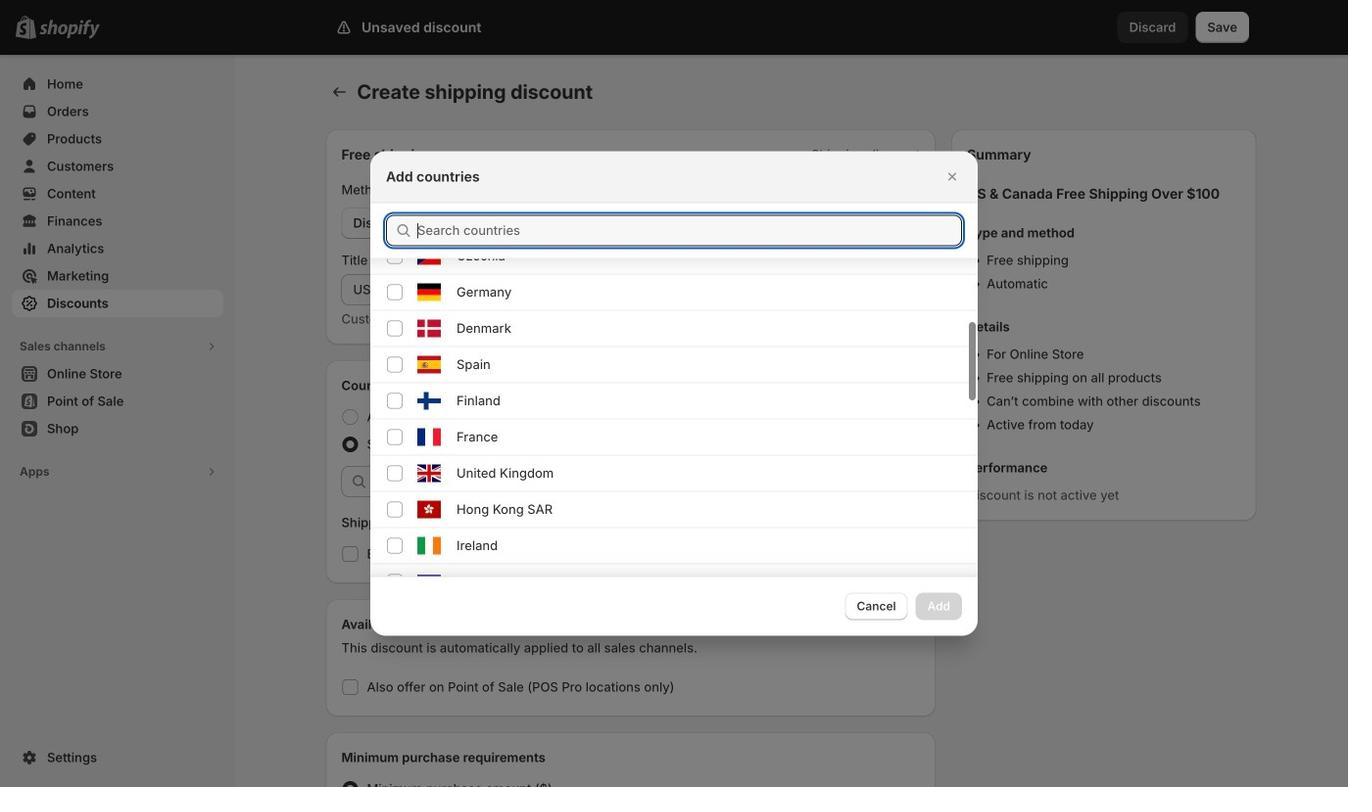 Task type: vqa. For each thing, say whether or not it's contained in the screenshot.
Online Store image
no



Task type: describe. For each thing, give the bounding box(es) containing it.
shopify image
[[39, 19, 100, 39]]

Search countries text field
[[417, 215, 962, 246]]



Task type: locate. For each thing, give the bounding box(es) containing it.
dialog
[[0, 21, 1348, 788]]



